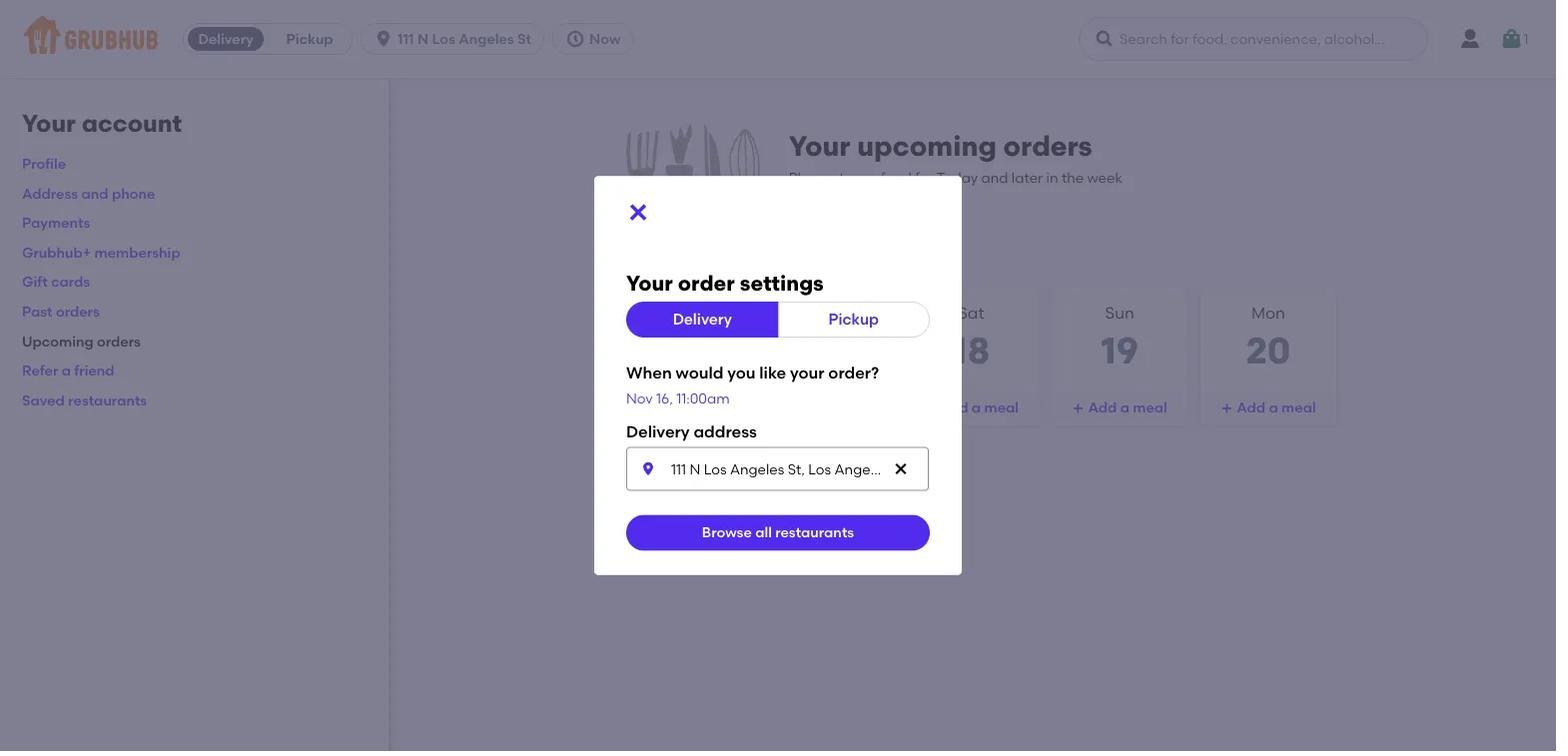 Task type: vqa. For each thing, say whether or not it's contained in the screenshot.
first meal from right
yes



Task type: describe. For each thing, give the bounding box(es) containing it.
like
[[760, 363, 787, 383]]

when
[[627, 363, 672, 383]]

orders inside your upcoming orders plan out your food for today and later in the week
[[1004, 129, 1093, 163]]

sun 19
[[1102, 303, 1139, 373]]

meal for 19
[[1134, 399, 1168, 416]]

profile
[[22, 155, 66, 172]]

past orders link
[[22, 303, 100, 320]]

refer a friend link
[[22, 362, 115, 379]]

would
[[676, 363, 724, 383]]

add for 16
[[643, 399, 671, 416]]

main navigation navigation
[[0, 0, 1557, 78]]

past orders
[[22, 303, 100, 320]]

account
[[82, 109, 182, 138]]

your for order
[[627, 271, 673, 296]]

16,
[[657, 390, 673, 407]]

18
[[952, 329, 991, 373]]

20
[[1246, 329, 1292, 373]]

n
[[418, 30, 429, 47]]

fri
[[814, 303, 832, 323]]

browse all restaurants button
[[627, 515, 930, 551]]

fri 17
[[806, 303, 840, 373]]

week
[[1088, 169, 1123, 186]]

your upcoming orders plan out your food for today and later in the week
[[789, 129, 1123, 186]]

gift
[[22, 273, 48, 290]]

add a meal for 19
[[1089, 399, 1168, 416]]

upcoming orders link
[[22, 333, 141, 350]]

delivery
[[627, 422, 690, 441]]

later
[[1012, 169, 1044, 186]]

mon
[[1252, 303, 1286, 323]]

111 n los angeles st
[[398, 30, 532, 47]]

111
[[398, 30, 414, 47]]

saved restaurants
[[22, 392, 147, 409]]

your for upcoming
[[789, 129, 851, 163]]

out
[[822, 169, 845, 186]]

order
[[678, 271, 735, 296]]

Search Address search field
[[627, 447, 929, 491]]

add for 19
[[1089, 399, 1118, 416]]

and inside your upcoming orders plan out your food for today and later in the week
[[982, 169, 1009, 186]]

pickup inside the main navigation navigation
[[286, 30, 333, 47]]

a right refer
[[62, 362, 71, 379]]

order?
[[829, 363, 880, 383]]

nov
[[627, 390, 653, 407]]

past
[[22, 303, 53, 320]]

17
[[806, 329, 840, 373]]

0 vertical spatial pickup button
[[268, 23, 352, 55]]

add a meal button for 18
[[904, 390, 1040, 426]]

upcoming orders
[[22, 333, 141, 350]]

gift cards link
[[22, 273, 90, 290]]

payments link
[[22, 214, 90, 231]]

delivery button for pickup button to the bottom
[[627, 302, 779, 338]]

11:00am
[[677, 390, 730, 407]]

restaurants inside button
[[776, 524, 855, 541]]

food
[[881, 169, 912, 186]]

address and phone
[[22, 185, 155, 202]]

19
[[1102, 329, 1139, 373]]

0 horizontal spatial today
[[651, 303, 698, 323]]

grubhub+ membership
[[22, 244, 181, 261]]

your account
[[22, 109, 182, 138]]

delivery button for pickup button to the top
[[184, 23, 268, 55]]

delivery inside the main navigation navigation
[[198, 30, 254, 47]]

upcoming
[[858, 129, 997, 163]]

0 horizontal spatial and
[[81, 185, 109, 202]]

address
[[694, 422, 757, 441]]

address and phone link
[[22, 185, 155, 202]]



Task type: locate. For each thing, give the bounding box(es) containing it.
add down 20
[[1237, 399, 1266, 416]]

grubhub+
[[22, 244, 91, 261]]

your inside your upcoming orders plan out your food for today and later in the week
[[848, 169, 878, 186]]

payments
[[22, 214, 90, 231]]

meal for 20
[[1282, 399, 1317, 416]]

your inside when would you like your order? nov 16, 11:00am
[[790, 363, 825, 383]]

1 add a meal from the left
[[643, 399, 722, 416]]

your for account
[[22, 109, 76, 138]]

meal for 16
[[687, 399, 722, 416]]

0 horizontal spatial pickup
[[286, 30, 333, 47]]

1 add a meal button from the left
[[606, 390, 742, 426]]

when would you like your order? nov 16, 11:00am
[[627, 363, 880, 407]]

add a meal button for 19
[[1052, 390, 1188, 426]]

delivery address
[[627, 422, 757, 441]]

0 horizontal spatial delivery
[[198, 30, 254, 47]]

add a meal button for 16
[[606, 390, 742, 426]]

meal down 19
[[1134, 399, 1168, 416]]

the
[[1062, 169, 1084, 186]]

orders up friend
[[97, 333, 141, 350]]

1
[[1524, 30, 1529, 47]]

2 meal from the left
[[985, 399, 1019, 416]]

1 vertical spatial restaurants
[[776, 524, 855, 541]]

a down 19
[[1121, 399, 1130, 416]]

1 horizontal spatial pickup button
[[778, 302, 930, 338]]

browse
[[702, 524, 752, 541]]

pickup up 17
[[829, 310, 879, 328]]

cards
[[51, 273, 90, 290]]

delivery button
[[184, 23, 268, 55], [627, 302, 779, 338]]

pickup left 111
[[286, 30, 333, 47]]

pickup button up order?
[[778, 302, 930, 338]]

saved restaurants link
[[22, 392, 147, 409]]

and left the later
[[982, 169, 1009, 186]]

delivery
[[198, 30, 254, 47], [673, 310, 732, 328]]

today up the 16
[[651, 303, 698, 323]]

1 horizontal spatial delivery button
[[627, 302, 779, 338]]

restaurants right the all
[[776, 524, 855, 541]]

0 horizontal spatial pickup button
[[268, 23, 352, 55]]

add a meal down 19
[[1089, 399, 1168, 416]]

add a meal down 20
[[1237, 399, 1317, 416]]

add a meal button
[[606, 390, 742, 426], [904, 390, 1040, 426], [1052, 390, 1188, 426], [1201, 390, 1337, 426]]

1 vertical spatial your
[[790, 363, 825, 383]]

1 horizontal spatial delivery
[[673, 310, 732, 328]]

refer a friend
[[22, 362, 115, 379]]

settings
[[740, 271, 824, 296]]

1 vertical spatial delivery button
[[627, 302, 779, 338]]

a right 16, at the bottom left
[[675, 399, 684, 416]]

1 button
[[1500, 21, 1529, 57]]

1 vertical spatial pickup
[[829, 310, 879, 328]]

add a meal for 16
[[643, 399, 722, 416]]

orders for past orders
[[56, 303, 100, 320]]

pickup
[[286, 30, 333, 47], [829, 310, 879, 328]]

orders up upcoming orders
[[56, 303, 100, 320]]

1 vertical spatial orders
[[56, 303, 100, 320]]

add down 18
[[940, 399, 969, 416]]

3 add a meal button from the left
[[1052, 390, 1188, 426]]

svg image
[[566, 29, 586, 49], [1095, 29, 1115, 49], [627, 201, 651, 225], [627, 403, 639, 415], [1221, 403, 1233, 415]]

address
[[22, 185, 78, 202]]

2 horizontal spatial your
[[789, 129, 851, 163]]

plan
[[789, 169, 819, 186]]

now button
[[553, 23, 642, 55]]

svg image for add a meal
[[1073, 403, 1085, 415]]

st
[[518, 30, 532, 47]]

browse all restaurants
[[702, 524, 855, 541]]

4 add a meal from the left
[[1237, 399, 1317, 416]]

phone
[[112, 185, 155, 202]]

0 vertical spatial restaurants
[[68, 392, 147, 409]]

add a meal down 18
[[940, 399, 1019, 416]]

now
[[590, 30, 621, 47]]

add a meal button for 20
[[1201, 390, 1337, 426]]

a down 18
[[972, 399, 981, 416]]

you
[[728, 363, 756, 383]]

1 horizontal spatial your
[[627, 271, 673, 296]]

your right out
[[848, 169, 878, 186]]

a for 16
[[675, 399, 684, 416]]

sat 18
[[952, 303, 991, 373]]

add a meal for 20
[[1237, 399, 1317, 416]]

restaurants down friend
[[68, 392, 147, 409]]

nov 16, 11:00am link
[[627, 390, 730, 407]]

friend
[[74, 362, 115, 379]]

111 n los angeles st button
[[361, 23, 553, 55]]

0 vertical spatial delivery
[[198, 30, 254, 47]]

2 add a meal button from the left
[[904, 390, 1040, 426]]

2 add from the left
[[940, 399, 969, 416]]

1 vertical spatial pickup button
[[778, 302, 930, 338]]

your right like
[[790, 363, 825, 383]]

and
[[982, 169, 1009, 186], [81, 185, 109, 202]]

today inside your upcoming orders plan out your food for today and later in the week
[[937, 169, 979, 186]]

add up "delivery"
[[643, 399, 671, 416]]

1 meal from the left
[[687, 399, 722, 416]]

meal
[[687, 399, 722, 416], [985, 399, 1019, 416], [1134, 399, 1168, 416], [1282, 399, 1317, 416]]

today
[[937, 169, 979, 186], [651, 303, 698, 323]]

mon 20
[[1246, 303, 1292, 373]]

your order settings
[[627, 271, 824, 296]]

1 add from the left
[[643, 399, 671, 416]]

1 horizontal spatial today
[[937, 169, 979, 186]]

1 horizontal spatial and
[[982, 169, 1009, 186]]

0 horizontal spatial your
[[790, 363, 825, 383]]

1 vertical spatial today
[[651, 303, 698, 323]]

0 horizontal spatial restaurants
[[68, 392, 147, 409]]

gift cards
[[22, 273, 90, 290]]

for
[[916, 169, 934, 186]]

svg image for 1
[[1500, 27, 1524, 51]]

and left phone
[[81, 185, 109, 202]]

0 vertical spatial your
[[848, 169, 878, 186]]

add
[[643, 399, 671, 416], [940, 399, 969, 416], [1089, 399, 1118, 416], [1237, 399, 1266, 416]]

meal down 18
[[985, 399, 1019, 416]]

meal down 20
[[1282, 399, 1317, 416]]

16
[[655, 329, 693, 373]]

saved
[[22, 392, 65, 409]]

a
[[62, 362, 71, 379], [675, 399, 684, 416], [972, 399, 981, 416], [1121, 399, 1130, 416], [1270, 399, 1279, 416]]

your up out
[[789, 129, 851, 163]]

upcoming
[[22, 333, 94, 350]]

pickup button left 111
[[268, 23, 352, 55]]

your inside your upcoming orders plan out your food for today and later in the week
[[789, 129, 851, 163]]

4 add from the left
[[1237, 399, 1266, 416]]

0 horizontal spatial your
[[22, 109, 76, 138]]

orders up in
[[1004, 129, 1093, 163]]

add down 19
[[1089, 399, 1118, 416]]

a down 20
[[1270, 399, 1279, 416]]

today 16
[[651, 303, 698, 373]]

membership
[[95, 244, 181, 261]]

1 vertical spatial delivery
[[673, 310, 732, 328]]

svg image
[[1500, 27, 1524, 51], [374, 29, 394, 49], [1073, 403, 1085, 415], [641, 461, 657, 477], [893, 461, 909, 477]]

all
[[756, 524, 772, 541]]

your
[[848, 169, 878, 186], [790, 363, 825, 383]]

1 horizontal spatial pickup
[[829, 310, 879, 328]]

svg image inside 111 n los angeles st button
[[374, 29, 394, 49]]

a for 20
[[1270, 399, 1279, 416]]

in
[[1047, 169, 1059, 186]]

svg image inside now button
[[566, 29, 586, 49]]

svg image for 111 n los angeles st
[[374, 29, 394, 49]]

add a meal up delivery address
[[643, 399, 722, 416]]

your up profile link
[[22, 109, 76, 138]]

grubhub+ membership link
[[22, 244, 181, 261]]

los
[[432, 30, 456, 47]]

your left order
[[627, 271, 673, 296]]

4 add a meal button from the left
[[1201, 390, 1337, 426]]

refer
[[22, 362, 58, 379]]

sat
[[959, 303, 985, 323]]

3 meal from the left
[[1134, 399, 1168, 416]]

3 add a meal from the left
[[1089, 399, 1168, 416]]

0 vertical spatial delivery button
[[184, 23, 268, 55]]

2 add a meal from the left
[[940, 399, 1019, 416]]

4 meal from the left
[[1282, 399, 1317, 416]]

add a meal
[[643, 399, 722, 416], [940, 399, 1019, 416], [1089, 399, 1168, 416], [1237, 399, 1317, 416]]

meal up delivery address
[[687, 399, 722, 416]]

0 vertical spatial pickup
[[286, 30, 333, 47]]

your
[[22, 109, 76, 138], [789, 129, 851, 163], [627, 271, 673, 296]]

1 horizontal spatial your
[[848, 169, 878, 186]]

sun
[[1106, 303, 1135, 323]]

profile link
[[22, 155, 66, 172]]

orders for upcoming orders
[[97, 333, 141, 350]]

2 vertical spatial orders
[[97, 333, 141, 350]]

today right for
[[937, 169, 979, 186]]

angeles
[[459, 30, 514, 47]]

svg image inside 1 button
[[1500, 27, 1524, 51]]

0 vertical spatial today
[[937, 169, 979, 186]]

restaurants
[[68, 392, 147, 409], [776, 524, 855, 541]]

0 vertical spatial orders
[[1004, 129, 1093, 163]]

0 horizontal spatial delivery button
[[184, 23, 268, 55]]

1 horizontal spatial restaurants
[[776, 524, 855, 541]]

3 add from the left
[[1089, 399, 1118, 416]]

a for 19
[[1121, 399, 1130, 416]]

add for 20
[[1237, 399, 1266, 416]]

pickup button
[[268, 23, 352, 55], [778, 302, 930, 338]]



